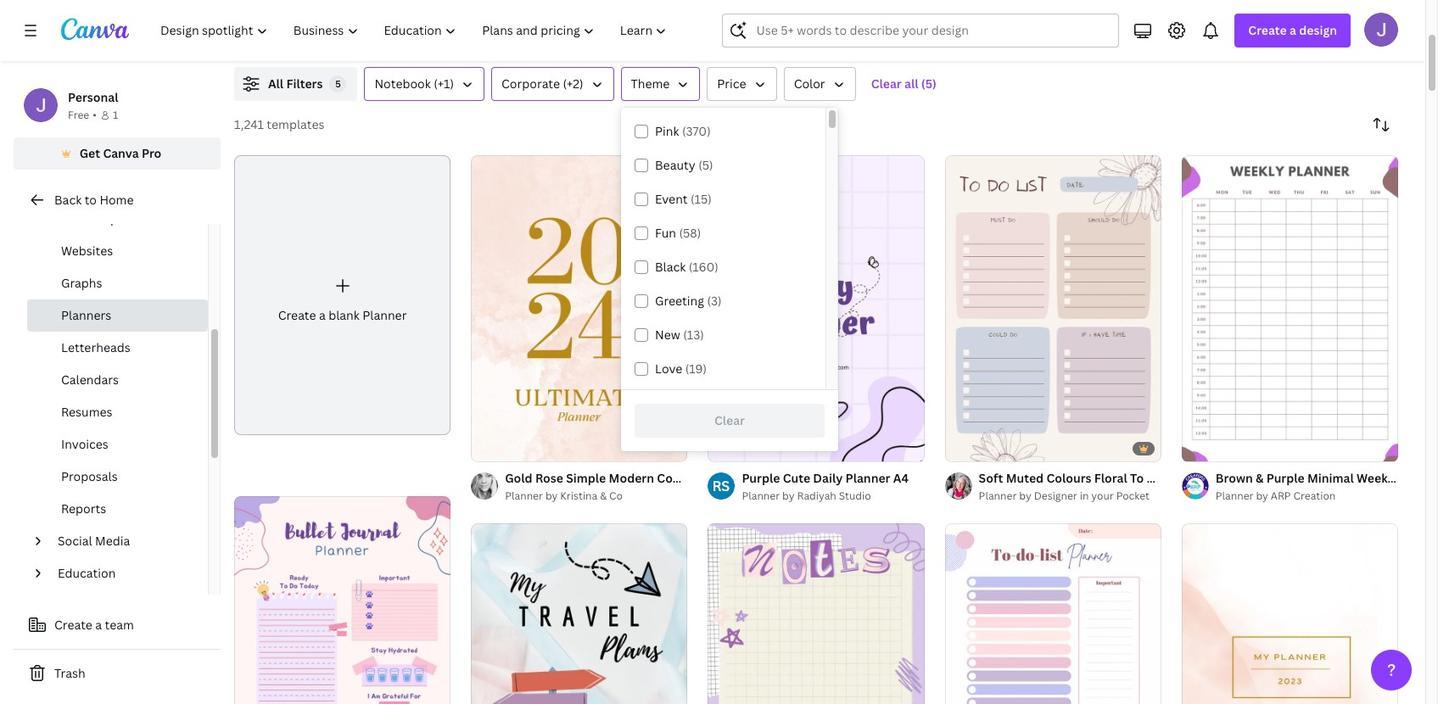 Task type: vqa. For each thing, say whether or not it's contained in the screenshot.
Animations within button
no



Task type: locate. For each thing, give the bounding box(es) containing it.
purple inside brown & purple minimal weekly schedu planner by arp creation
[[1267, 470, 1305, 486]]

&
[[1256, 470, 1264, 486], [600, 489, 607, 503]]

0 horizontal spatial purple
[[742, 470, 780, 486]]

get
[[79, 145, 100, 161]]

planner right blank
[[363, 307, 407, 323]]

graphs link
[[27, 267, 208, 300]]

1 vertical spatial clear
[[715, 412, 745, 429]]

0 vertical spatial &
[[1256, 470, 1264, 486]]

a for design
[[1290, 22, 1297, 38]]

0 vertical spatial clear
[[871, 76, 902, 92]]

trash
[[54, 665, 85, 681]]

1 horizontal spatial a
[[319, 307, 326, 323]]

soft muted colours floral to do list planner planner by designer in your pocket
[[979, 470, 1235, 503]]

None search field
[[723, 14, 1120, 48]]

1 purple from the left
[[742, 470, 780, 486]]

planner inside brown & purple minimal weekly schedu planner by arp creation
[[1216, 489, 1254, 503]]

1 horizontal spatial &
[[1256, 470, 1264, 486]]

mind maps
[[61, 210, 124, 227]]

a inside button
[[95, 617, 102, 633]]

1 horizontal spatial clear
[[871, 76, 902, 92]]

1,241
[[234, 116, 264, 132]]

gold rose simple modern cover 2024 planner image
[[471, 155, 688, 462]]

0 horizontal spatial (5)
[[699, 157, 713, 173]]

0 vertical spatial a
[[1290, 22, 1297, 38]]

0 horizontal spatial create
[[54, 617, 92, 633]]

1 horizontal spatial create
[[278, 307, 316, 323]]

create
[[1249, 22, 1287, 38], [278, 307, 316, 323], [54, 617, 92, 633]]

clear all (5) button
[[863, 67, 945, 101]]

beige and purple cute scrapbook notes planner image
[[708, 524, 925, 704]]

create left "design"
[[1249, 22, 1287, 38]]

clear
[[871, 76, 902, 92], [715, 412, 745, 429]]

a
[[1290, 22, 1297, 38], [319, 307, 326, 323], [95, 617, 102, 633]]

education link
[[51, 558, 198, 590]]

media
[[95, 533, 130, 549]]

2 horizontal spatial a
[[1290, 22, 1297, 38]]

blank
[[329, 307, 360, 323]]

(160)
[[689, 259, 719, 275]]

(370)
[[682, 123, 711, 139]]

create a team
[[54, 617, 134, 633]]

by down "rose"
[[546, 489, 558, 503]]

canva
[[103, 145, 139, 161]]

greeting (3)
[[655, 293, 722, 309]]

jacob simon image
[[1365, 13, 1399, 47]]

2 purple from the left
[[1267, 470, 1305, 486]]

4 by from the left
[[1256, 489, 1269, 503]]

social media
[[58, 533, 130, 549]]

& right the brown
[[1256, 470, 1264, 486]]

planner by arp creation link
[[1216, 488, 1399, 505]]

1
[[113, 108, 118, 122]]

(15)
[[691, 191, 712, 207]]

(3)
[[707, 293, 722, 309]]

planner by kristina & co link
[[505, 488, 688, 505]]

2 horizontal spatial create
[[1249, 22, 1287, 38]]

0 horizontal spatial clear
[[715, 412, 745, 429]]

purple left cute
[[742, 470, 780, 486]]

3 by from the left
[[1020, 489, 1032, 503]]

planner inside create a blank planner element
[[363, 307, 407, 323]]

pro
[[142, 145, 162, 161]]

websites link
[[27, 235, 208, 267]]

(13)
[[683, 327, 704, 343]]

0 vertical spatial create
[[1249, 22, 1287, 38]]

planner right radiyah studio element at the bottom of the page
[[742, 489, 780, 503]]

kristina
[[560, 489, 598, 503]]

(+2)
[[563, 76, 584, 92]]

top level navigation element
[[149, 14, 682, 48]]

floral
[[1095, 470, 1128, 486]]

by down cute
[[783, 489, 795, 503]]

new (13)
[[655, 327, 704, 343]]

purple cute daily planner a4 link
[[742, 469, 909, 488]]

resumes link
[[27, 396, 208, 429]]

a left "design"
[[1290, 22, 1297, 38]]

purple
[[742, 470, 780, 486], [1267, 470, 1305, 486]]

love
[[655, 361, 683, 377]]

rs link
[[708, 473, 735, 500]]

1 horizontal spatial (5)
[[921, 76, 937, 92]]

event (15)
[[655, 191, 712, 207]]

price
[[717, 76, 747, 92]]

new
[[655, 327, 680, 343]]

planner by designer in your pocket link
[[979, 488, 1162, 505]]

clear left all
[[871, 76, 902, 92]]

list
[[1166, 470, 1187, 486]]

2 by from the left
[[783, 489, 795, 503]]

(19)
[[686, 361, 707, 377]]

brown & purple minimal weekly schedu link
[[1216, 469, 1438, 488]]

pastel itinerary planner travel edition image
[[471, 524, 688, 704]]

co
[[609, 489, 623, 503]]

1 horizontal spatial purple
[[1267, 470, 1305, 486]]

by
[[546, 489, 558, 503], [783, 489, 795, 503], [1020, 489, 1032, 503], [1256, 489, 1269, 503]]

clear button
[[635, 404, 825, 438]]

a left team
[[95, 617, 102, 633]]

create inside button
[[54, 617, 92, 633]]

(5) right beauty
[[699, 157, 713, 173]]

daily
[[813, 470, 843, 486]]

2 vertical spatial create
[[54, 617, 92, 633]]

create a design
[[1249, 22, 1337, 38]]

get canva pro button
[[14, 137, 221, 170]]

by inside brown & purple minimal weekly schedu planner by arp creation
[[1256, 489, 1269, 503]]

by left arp
[[1256, 489, 1269, 503]]

reports link
[[27, 493, 208, 525]]

radiyah studio image
[[708, 473, 735, 500]]

letterheads
[[61, 339, 130, 356]]

create left blank
[[278, 307, 316, 323]]

1 vertical spatial create
[[278, 307, 316, 323]]

love (19)
[[655, 361, 707, 377]]

do
[[1147, 470, 1163, 486]]

creation
[[1294, 489, 1336, 503]]

1 by from the left
[[546, 489, 558, 503]]

clear up 2024
[[715, 412, 745, 429]]

(5) right all
[[921, 76, 937, 92]]

by down muted
[[1020, 489, 1032, 503]]

templates
[[267, 116, 325, 132]]

by inside gold rose simple modern cover 2024 planner planner by kristina & co
[[546, 489, 558, 503]]

letterheads link
[[27, 332, 208, 364]]

all
[[905, 76, 919, 92]]

Sort by button
[[1365, 108, 1399, 142]]

create left team
[[54, 617, 92, 633]]

theme button
[[621, 67, 700, 101]]

create inside dropdown button
[[1249, 22, 1287, 38]]

planner down soft
[[979, 489, 1017, 503]]

1 vertical spatial (5)
[[699, 157, 713, 173]]

by inside soft muted colours floral to do list planner planner by designer in your pocket
[[1020, 489, 1032, 503]]

purple up arp
[[1267, 470, 1305, 486]]

0 vertical spatial (5)
[[921, 76, 937, 92]]

1 vertical spatial a
[[319, 307, 326, 323]]

(5) inside button
[[921, 76, 937, 92]]

in
[[1080, 489, 1089, 503]]

soft muted colours floral to do list planner image
[[945, 155, 1162, 462]]

get canva pro
[[79, 145, 162, 161]]

a left blank
[[319, 307, 326, 323]]

studio
[[839, 489, 871, 503]]

reports
[[61, 501, 106, 517]]

2 vertical spatial a
[[95, 617, 102, 633]]

create for create a blank planner
[[278, 307, 316, 323]]

cover
[[657, 470, 691, 486]]

resumes
[[61, 404, 112, 420]]

modern purple bullet journal planner image
[[234, 497, 451, 704]]

0 horizontal spatial a
[[95, 617, 102, 633]]

clear for clear all (5)
[[871, 76, 902, 92]]

colours
[[1047, 470, 1092, 486]]

a inside dropdown button
[[1290, 22, 1297, 38]]

price button
[[707, 67, 777, 101]]

home
[[100, 192, 134, 208]]

& left co
[[600, 489, 607, 503]]

clear for clear
[[715, 412, 745, 429]]

websites
[[61, 243, 113, 259]]

gold rose simple modern cover 2024 planner link
[[505, 469, 770, 488]]

planner down the brown
[[1216, 489, 1254, 503]]

black (160)
[[655, 259, 719, 275]]

fun (58)
[[655, 225, 701, 241]]

1 vertical spatial &
[[600, 489, 607, 503]]

0 horizontal spatial &
[[600, 489, 607, 503]]



Task type: describe. For each thing, give the bounding box(es) containing it.
muted
[[1006, 470, 1044, 486]]

rose
[[535, 470, 563, 486]]

brown
[[1216, 470, 1253, 486]]

notebook (+1)
[[375, 76, 454, 92]]

purple cute daily planner a4 planner by radiyah studio
[[742, 470, 909, 503]]

color button
[[784, 67, 856, 101]]

brown & purple minimal weekly schedu planner by arp creation
[[1216, 470, 1438, 503]]

create a team button
[[14, 608, 221, 642]]

2024
[[694, 470, 723, 486]]

planner up studio
[[846, 470, 891, 486]]

black
[[655, 259, 686, 275]]

calendars
[[61, 372, 119, 388]]

corporate (+2) button
[[491, 67, 614, 101]]

minimal
[[1308, 470, 1354, 486]]

mind maps link
[[27, 203, 208, 235]]

all filters
[[268, 76, 323, 92]]

5 filter options selected element
[[330, 76, 347, 93]]

soft muted colours floral to do list planner link
[[979, 469, 1235, 488]]

& inside gold rose simple modern cover 2024 planner planner by kristina & co
[[600, 489, 607, 503]]

education
[[58, 565, 116, 581]]

create for create a team
[[54, 617, 92, 633]]

maps
[[93, 210, 124, 227]]

1,241 templates
[[234, 116, 325, 132]]

planner down gold
[[505, 489, 543, 503]]

social media link
[[51, 525, 198, 558]]

create a blank planner link
[[234, 155, 451, 436]]

purple inside purple cute daily planner a4 planner by radiyah studio
[[742, 470, 780, 486]]

(+1)
[[434, 76, 454, 92]]

fun
[[655, 225, 676, 241]]

gold rose simple modern cover 2024 planner planner by kristina & co
[[505, 470, 770, 503]]

corporate
[[502, 76, 560, 92]]

cute
[[783, 470, 810, 486]]

theme
[[631, 76, 670, 92]]

create a blank planner element
[[234, 155, 451, 436]]

planner by radiyah studio link
[[742, 488, 909, 505]]

to
[[1130, 470, 1144, 486]]

trash link
[[14, 657, 221, 691]]

event
[[655, 191, 688, 207]]

calendars link
[[27, 364, 208, 396]]

beauty
[[655, 157, 696, 173]]

schedu
[[1401, 470, 1438, 486]]

back to home link
[[14, 183, 221, 217]]

a for blank
[[319, 307, 326, 323]]

a for team
[[95, 617, 102, 633]]

5
[[335, 77, 341, 90]]

pocket
[[1117, 489, 1150, 503]]

back to home
[[54, 192, 134, 208]]

purple cute daily planner a4 image
[[708, 155, 925, 462]]

pink purple and peach modern feminine to-do-list planner image
[[945, 524, 1162, 704]]

planner right list
[[1190, 470, 1235, 486]]

& inside brown & purple minimal weekly schedu planner by arp creation
[[1256, 470, 1264, 486]]

graphs
[[61, 275, 102, 291]]

notebook
[[375, 76, 431, 92]]

proposals link
[[27, 461, 208, 493]]

create a design button
[[1235, 14, 1351, 48]]

invoices link
[[27, 429, 208, 461]]

design
[[1300, 22, 1337, 38]]

to
[[85, 192, 97, 208]]

clear all (5)
[[871, 76, 937, 92]]

corporate (+2)
[[502, 76, 584, 92]]

notebook (+1) button
[[364, 67, 485, 101]]

pink
[[655, 123, 679, 139]]

arp
[[1271, 489, 1291, 503]]

gold
[[505, 470, 533, 486]]

Search search field
[[757, 14, 1109, 47]]

radiyah studio element
[[708, 473, 735, 500]]

a4
[[893, 470, 909, 486]]

gold rose modern cover 2023 planner image
[[1182, 524, 1399, 704]]

back
[[54, 192, 82, 208]]

radiyah
[[797, 489, 837, 503]]

weekly
[[1357, 470, 1399, 486]]

mind
[[61, 210, 90, 227]]

by inside purple cute daily planner a4 planner by radiyah studio
[[783, 489, 795, 503]]

planner templates image
[[1036, 0, 1399, 47]]

create for create a design
[[1249, 22, 1287, 38]]

invoices
[[61, 436, 108, 452]]

all
[[268, 76, 284, 92]]

brown & purple minimal weekly schedule planner image
[[1182, 155, 1399, 462]]

soft
[[979, 470, 1003, 486]]

planner right 2024
[[726, 470, 770, 486]]

•
[[93, 108, 97, 122]]



